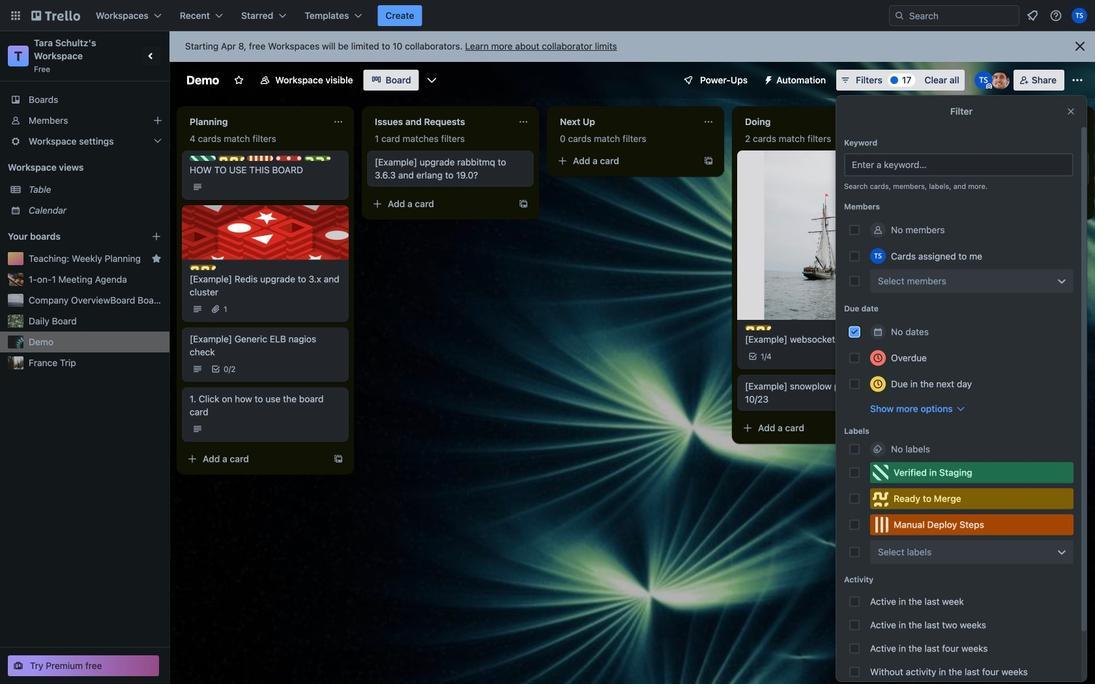 Task type: locate. For each thing, give the bounding box(es) containing it.
color: orange, title: "manual deploy steps" element
[[247, 156, 273, 161], [871, 515, 1074, 536]]

starred icon image
[[151, 254, 162, 264]]

0 vertical spatial tara schultz (taraschultz7) image
[[975, 71, 993, 89]]

james peterson (jamespeterson93) image
[[884, 349, 899, 365]]

star or unstar board image
[[234, 75, 244, 85]]

None text field
[[182, 112, 328, 132], [367, 112, 513, 132], [552, 112, 698, 132], [182, 112, 328, 132], [367, 112, 513, 132], [552, 112, 698, 132]]

0 horizontal spatial color: orange, title: "manual deploy steps" element
[[247, 156, 273, 161]]

james peterson (jamespeterson93) image
[[992, 71, 1010, 89]]

None text field
[[738, 112, 884, 132]]

back to home image
[[31, 5, 80, 26]]

1 horizontal spatial create from template… image
[[704, 156, 714, 166]]

tara schultz (taraschultz7) image
[[1072, 8, 1088, 23]]

open information menu image
[[1050, 9, 1063, 22]]

Search field
[[890, 5, 1020, 26]]

1 horizontal spatial color: orange, title: "manual deploy steps" element
[[871, 515, 1074, 536]]

create from template… image
[[704, 156, 714, 166], [518, 199, 529, 209], [1074, 199, 1085, 209]]

this member is an admin of this board. image
[[987, 83, 992, 89]]

0 horizontal spatial tara schultz (taraschultz7) image
[[871, 248, 886, 264]]

0 notifications image
[[1025, 8, 1041, 23]]

add board image
[[151, 232, 162, 242]]

tara schultz (taraschultz7) image
[[975, 71, 993, 89], [871, 248, 886, 264]]

create from template… image
[[333, 454, 344, 465]]

0 vertical spatial color: green, title: "verified in staging" element
[[190, 156, 216, 161]]

1 vertical spatial tara schultz (taraschultz7) image
[[871, 248, 886, 264]]

0 horizontal spatial color: green, title: "verified in staging" element
[[190, 156, 216, 161]]

sm image
[[759, 70, 777, 88]]

customize views image
[[426, 74, 439, 87]]

workspace navigation collapse icon image
[[142, 47, 160, 65]]

close popover image
[[1066, 106, 1077, 117]]

color: lime, title: "secrets" element
[[305, 156, 331, 161]]

1 horizontal spatial color: green, title: "verified in staging" element
[[871, 463, 1074, 484]]

primary element
[[0, 0, 1096, 31]]

color: green, title: "verified in staging" element
[[190, 156, 216, 161], [871, 463, 1074, 484]]

color: yellow, title: "ready to merge" element
[[218, 156, 245, 161], [190, 265, 216, 270], [745, 325, 771, 331], [871, 489, 1074, 510]]

1 vertical spatial color: orange, title: "manual deploy steps" element
[[871, 515, 1074, 536]]

your boards with 6 items element
[[8, 229, 132, 245]]



Task type: describe. For each thing, give the bounding box(es) containing it.
0 horizontal spatial create from template… image
[[518, 199, 529, 209]]

0 vertical spatial color: orange, title: "manual deploy steps" element
[[247, 156, 273, 161]]

search image
[[895, 10, 905, 21]]

1 vertical spatial color: green, title: "verified in staging" element
[[871, 463, 1074, 484]]

color: red, title: "unshippable!" element
[[276, 156, 302, 161]]

1 horizontal spatial tara schultz (taraschultz7) image
[[975, 71, 993, 89]]

Enter a keyword… text field
[[845, 153, 1074, 177]]

show menu image
[[1071, 74, 1085, 87]]

2 horizontal spatial create from template… image
[[1074, 199, 1085, 209]]

Board name text field
[[180, 70, 226, 91]]



Task type: vqa. For each thing, say whether or not it's contained in the screenshot.
the "workspace."
no



